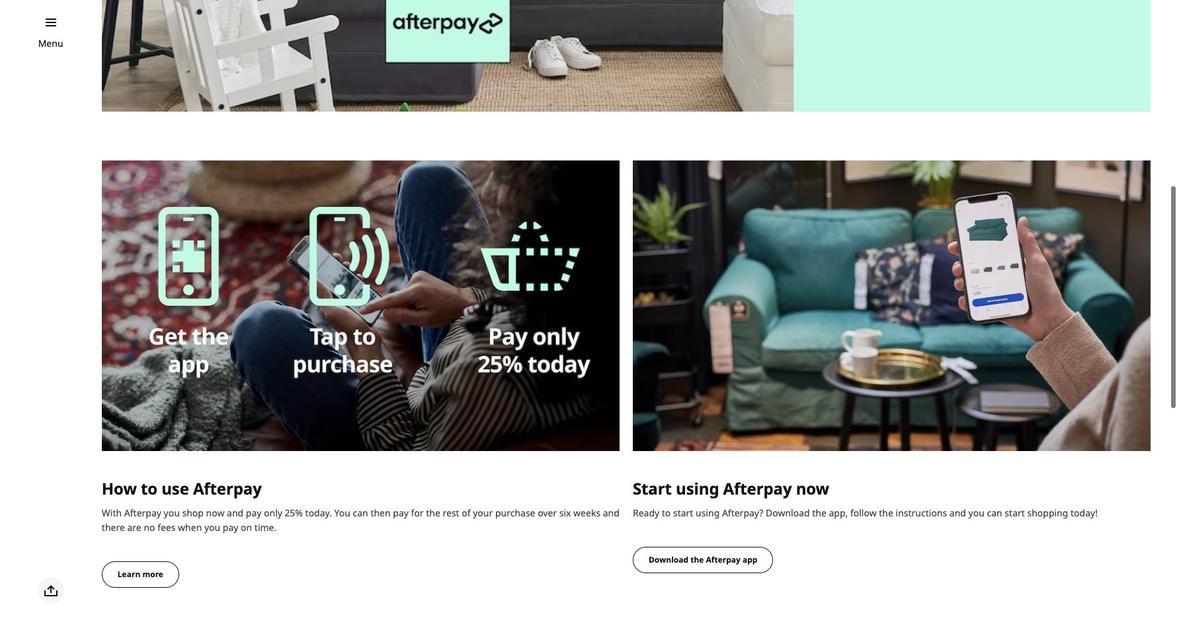 Task type: describe. For each thing, give the bounding box(es) containing it.
shopping
[[1027, 506, 1068, 519]]

app
[[743, 554, 757, 565]]

ready to start using afterpay? download the app, follow the instructions and you can start shopping today!
[[633, 506, 1098, 519]]

with afterpay you shop now and pay only 25% today. you can then pay for the rest of your purchase over six weeks and there are no fees when you pay on time.
[[102, 506, 620, 533]]

the left app,
[[812, 506, 827, 519]]

1 horizontal spatial pay
[[246, 506, 261, 519]]

start
[[633, 477, 672, 499]]

ready
[[633, 506, 659, 519]]

afterpay up afterpay?
[[723, 477, 792, 499]]

to for ready
[[662, 506, 671, 519]]

25%
[[285, 506, 303, 519]]

1 and from the left
[[227, 506, 243, 519]]

for
[[411, 506, 424, 519]]

woman sitting on her new ikea couch. financing provided by afterpay image
[[102, 0, 794, 111]]

purchase
[[495, 506, 535, 519]]

six
[[559, 506, 571, 519]]

start using afterpay now
[[633, 477, 829, 499]]

your
[[473, 506, 493, 519]]

1 vertical spatial using
[[696, 506, 720, 519]]

over
[[538, 506, 557, 519]]

more
[[142, 569, 163, 580]]

on
[[241, 521, 252, 533]]

learn more button
[[102, 561, 179, 588]]

fees
[[157, 521, 176, 533]]

how to use afterpay
[[102, 477, 262, 499]]

the inside with afterpay you shop now and pay only 25% today. you can then pay for the rest of your purchase over six weeks and there are no fees when you pay on time.
[[426, 506, 440, 519]]

afterpay inside button
[[706, 554, 741, 565]]

shop
[[182, 506, 204, 519]]

then
[[371, 506, 391, 519]]

learn
[[118, 569, 140, 580]]

when
[[178, 521, 202, 533]]

are
[[127, 521, 141, 533]]

2 start from the left
[[1005, 506, 1025, 519]]

there
[[102, 521, 125, 533]]

use
[[161, 477, 189, 499]]

you
[[334, 506, 350, 519]]

app,
[[829, 506, 848, 519]]

download inside button
[[649, 554, 689, 565]]



Task type: vqa. For each thing, say whether or not it's contained in the screenshot.
the right 'Download'
yes



Task type: locate. For each thing, give the bounding box(es) containing it.
to for how
[[141, 477, 157, 499]]

you up fees
[[164, 506, 180, 519]]

2 and from the left
[[603, 506, 620, 519]]

today!
[[1071, 506, 1098, 519]]

now right shop
[[206, 506, 224, 519]]

0 horizontal spatial pay
[[223, 521, 238, 533]]

0 horizontal spatial you
[[164, 506, 180, 519]]

and up on
[[227, 506, 243, 519]]

download the afterpay app
[[649, 554, 757, 565]]

using
[[676, 477, 719, 499], [696, 506, 720, 519]]

download down ready in the bottom of the page
[[649, 554, 689, 565]]

2 horizontal spatial pay
[[393, 506, 409, 519]]

1 horizontal spatial and
[[603, 506, 620, 519]]

the inside the download the afterpay app button
[[691, 554, 704, 565]]

0 vertical spatial now
[[796, 477, 829, 499]]

0 vertical spatial using
[[676, 477, 719, 499]]

afterpay left app
[[706, 554, 741, 565]]

time.
[[254, 521, 277, 533]]

follow
[[850, 506, 877, 519]]

pay
[[246, 506, 261, 519], [393, 506, 409, 519], [223, 521, 238, 533]]

to right ready in the bottom of the page
[[662, 506, 671, 519]]

afterpay up no
[[124, 506, 161, 519]]

1 vertical spatial now
[[206, 506, 224, 519]]

can inside with afterpay you shop now and pay only 25% today. you can then pay for the rest of your purchase over six weeks and there are no fees when you pay on time.
[[353, 506, 368, 519]]

1 horizontal spatial download
[[766, 506, 810, 519]]

now inside with afterpay you shop now and pay only 25% today. you can then pay for the rest of your purchase over six weeks and there are no fees when you pay on time.
[[206, 506, 224, 519]]

0 horizontal spatial and
[[227, 506, 243, 519]]

start
[[673, 506, 693, 519], [1005, 506, 1025, 519]]

the right for
[[426, 506, 440, 519]]

afterpay up shop
[[193, 477, 262, 499]]

2 horizontal spatial and
[[950, 506, 966, 519]]

now
[[796, 477, 829, 499], [206, 506, 224, 519]]

the left app
[[691, 554, 704, 565]]

the right follow
[[879, 506, 893, 519]]

afterpay?
[[722, 506, 763, 519]]

no
[[144, 521, 155, 533]]

pay up on
[[246, 506, 261, 519]]

start left shopping
[[1005, 506, 1025, 519]]

and right instructions
[[950, 506, 966, 519]]

0 vertical spatial to
[[141, 477, 157, 499]]

1 start from the left
[[673, 506, 693, 519]]

afterpay
[[193, 477, 262, 499], [723, 477, 792, 499], [124, 506, 161, 519], [706, 554, 741, 565]]

1 vertical spatial download
[[649, 554, 689, 565]]

today.
[[305, 506, 332, 519]]

using right start on the right of the page
[[676, 477, 719, 499]]

how
[[102, 477, 137, 499]]

0 horizontal spatial can
[[353, 506, 368, 519]]

you right when
[[204, 521, 220, 533]]

menu
[[38, 37, 63, 50]]

can right you
[[353, 506, 368, 519]]

download the afterpay app button
[[633, 547, 773, 573]]

and
[[227, 506, 243, 519], [603, 506, 620, 519], [950, 506, 966, 519]]

1 can from the left
[[353, 506, 368, 519]]

you
[[164, 506, 180, 519], [969, 506, 985, 519], [204, 521, 220, 533]]

download
[[766, 506, 810, 519], [649, 554, 689, 565]]

weeks
[[573, 506, 601, 519]]

can
[[353, 506, 368, 519], [987, 506, 1002, 519]]

1 horizontal spatial start
[[1005, 506, 1025, 519]]

with
[[102, 506, 122, 519]]

can left shopping
[[987, 506, 1002, 519]]

1 horizontal spatial can
[[987, 506, 1002, 519]]

rest
[[443, 506, 459, 519]]

start right ready in the bottom of the page
[[673, 506, 693, 519]]

1 vertical spatial to
[[662, 506, 671, 519]]

only
[[264, 506, 282, 519]]

download right afterpay?
[[766, 506, 810, 519]]

learn more
[[118, 569, 163, 580]]

1 horizontal spatial to
[[662, 506, 671, 519]]

menu button
[[38, 36, 63, 51]]

3 and from the left
[[950, 506, 966, 519]]

now up app,
[[796, 477, 829, 499]]

0 horizontal spatial now
[[206, 506, 224, 519]]

pay left on
[[223, 521, 238, 533]]

a person using the afterpay pay app on their phone, while shopping at ikea. image
[[633, 160, 1151, 451]]

to
[[141, 477, 157, 499], [662, 506, 671, 519]]

1 horizontal spatial you
[[204, 521, 220, 533]]

2 horizontal spatial you
[[969, 506, 985, 519]]

0 vertical spatial download
[[766, 506, 810, 519]]

2 can from the left
[[987, 506, 1002, 519]]

0 horizontal spatial to
[[141, 477, 157, 499]]

0 horizontal spatial download
[[649, 554, 689, 565]]

using down the start using afterpay now
[[696, 506, 720, 519]]

0 horizontal spatial start
[[673, 506, 693, 519]]

to left the use
[[141, 477, 157, 499]]

the
[[426, 506, 440, 519], [812, 506, 827, 519], [879, 506, 893, 519], [691, 554, 704, 565]]

you right instructions
[[969, 506, 985, 519]]

and right weeks
[[603, 506, 620, 519]]

1 horizontal spatial now
[[796, 477, 829, 499]]

afterpay inside with afterpay you shop now and pay only 25% today. you can then pay for the rest of your purchase over six weeks and there are no fees when you pay on time.
[[124, 506, 161, 519]]

of
[[462, 506, 471, 519]]

woman using the afterpay app on her phone. 1. get the app, 2. tap to purchase, 3. pay only 25% today image
[[102, 160, 620, 451]]

instructions
[[896, 506, 947, 519]]

pay left for
[[393, 506, 409, 519]]



